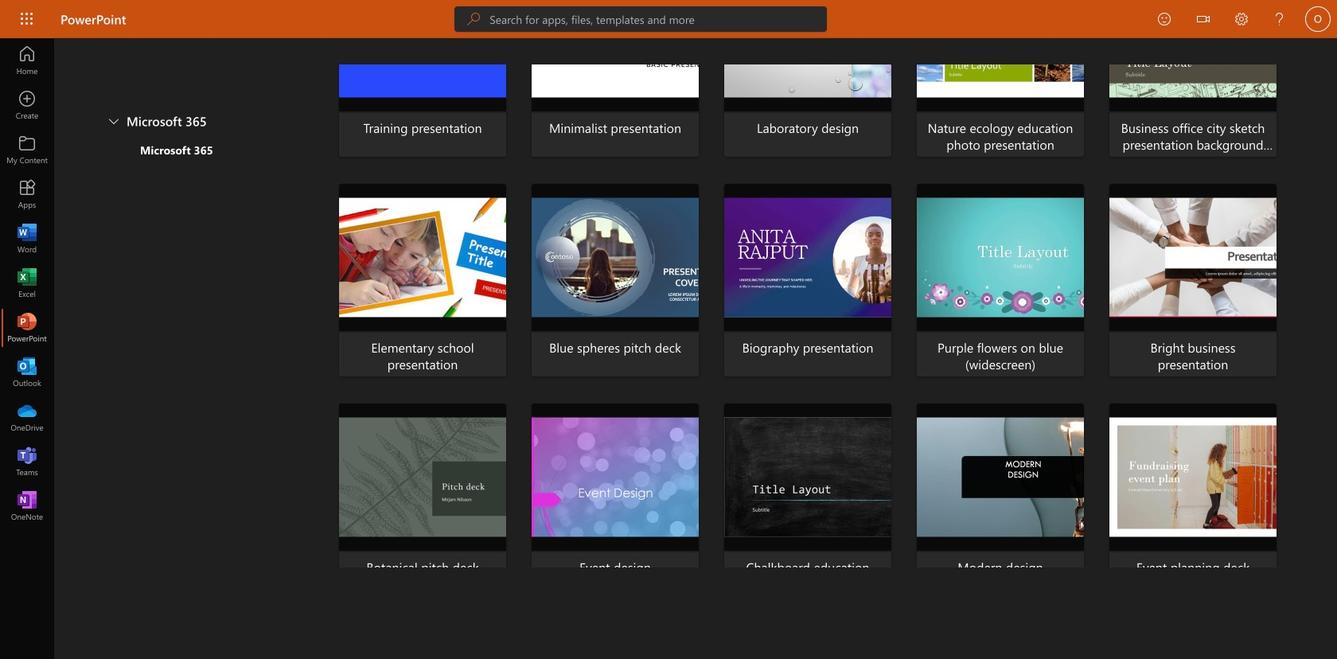 Task type: vqa. For each thing, say whether or not it's contained in the screenshot.
 UPLOAD
no



Task type: locate. For each thing, give the bounding box(es) containing it.
word image
[[19, 231, 35, 247]]

teams image
[[19, 454, 35, 470]]

onenote image
[[19, 498, 35, 514]]

navigation
[[0, 38, 54, 529]]

powerpoint image
[[19, 320, 35, 336]]

option
[[115, 142, 296, 164]]

my content image
[[19, 142, 35, 158]]

banner
[[0, 0, 1337, 41]]

application
[[0, 0, 1337, 659]]

None search field
[[455, 6, 827, 32]]

home image
[[19, 53, 35, 68]]

main content
[[54, 0, 1337, 596]]

onedrive image
[[19, 409, 35, 425]]

Search box. Suggestions appear as you type. search field
[[490, 6, 827, 32]]



Task type: describe. For each thing, give the bounding box(es) containing it.
outlook image
[[19, 365, 35, 380]]

excel image
[[19, 275, 35, 291]]

apps image
[[19, 186, 35, 202]]

create image
[[19, 97, 35, 113]]



